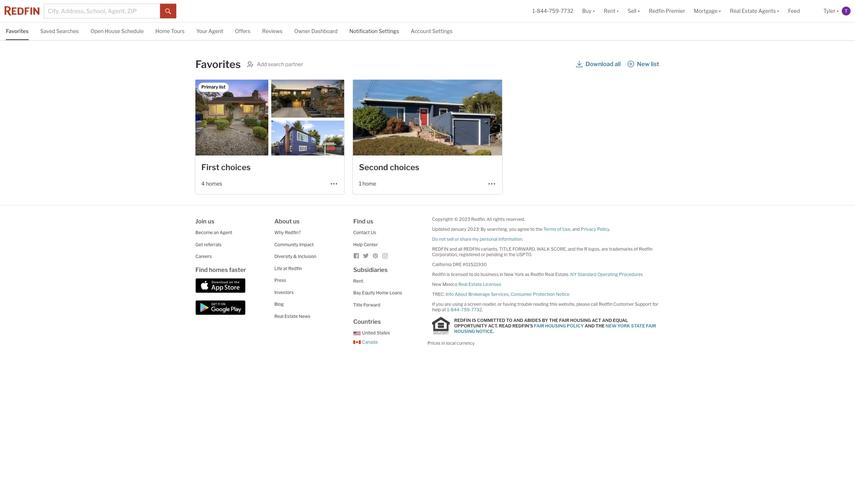 Task type: locate. For each thing, give the bounding box(es) containing it.
2 horizontal spatial estate
[[742, 8, 758, 14]]

favorites link
[[6, 22, 29, 39]]

2023
[[459, 217, 470, 222]]

by
[[542, 318, 548, 323]]

7732 up is
[[471, 307, 482, 313]]

r
[[584, 247, 588, 252]]

0 horizontal spatial of
[[557, 227, 562, 232]]

1 vertical spatial you
[[436, 302, 444, 307]]

0 vertical spatial homes
[[206, 181, 222, 187]]

us up redfin?
[[293, 218, 300, 225]]

opportunity
[[454, 323, 487, 329]]

of inside redfin and all redfin variants, title forward, walk score, and the r logos, are trademarks of redfin corporation, registered or pending in the uspto.
[[634, 247, 638, 252]]

and right to
[[513, 318, 523, 323]]

favorites left saved at the left top
[[6, 28, 29, 34]]

forward,
[[513, 247, 536, 252]]

1 horizontal spatial find
[[353, 218, 366, 225]]

estate left news
[[285, 314, 298, 319]]

inclusion
[[298, 254, 316, 260]]

1 horizontal spatial us
[[293, 218, 300, 225]]

the left r at the right of page
[[577, 247, 583, 252]]

copyright:
[[432, 217, 454, 222]]

contact
[[353, 230, 370, 236]]

▾ right agents
[[777, 8, 780, 14]]

0 vertical spatial are
[[602, 247, 608, 252]]

▾ for rent ▾
[[617, 8, 619, 14]]

. right 'privacy'
[[609, 227, 610, 232]]

real down the blog
[[274, 314, 284, 319]]

at right life
[[283, 266, 287, 272]]

account
[[411, 28, 431, 34]]

0 vertical spatial you
[[509, 227, 517, 232]]

favorites up primary list
[[196, 58, 241, 71]]

first choices
[[201, 163, 251, 172]]

0 vertical spatial ,
[[571, 227, 571, 232]]

. right "screen"
[[482, 307, 483, 313]]

1 horizontal spatial list
[[651, 61, 659, 68]]

1 vertical spatial to
[[469, 272, 473, 278]]

0 vertical spatial to
[[530, 227, 535, 232]]

to left do
[[469, 272, 473, 278]]

redfin is committed to and abides by the fair housing act and equal opportunity act. read redfin's
[[454, 318, 628, 329]]

0 horizontal spatial estate
[[285, 314, 298, 319]]

agent right an
[[220, 230, 232, 236]]

1 horizontal spatial settings
[[432, 28, 453, 34]]

1 horizontal spatial to
[[530, 227, 535, 232]]

1 choices from the left
[[221, 163, 251, 172]]

estate.
[[555, 272, 570, 278]]

real left estate.
[[545, 272, 554, 278]]

settings right account
[[432, 28, 453, 34]]

redfin for is
[[454, 318, 471, 323]]

1 horizontal spatial at
[[442, 307, 446, 313]]

real estate news
[[274, 314, 311, 319]]

of left the use
[[557, 227, 562, 232]]

sell ▾ button
[[623, 0, 645, 22]]

the left uspto.
[[509, 252, 516, 258]]

0 horizontal spatial 844-
[[451, 307, 461, 313]]

all down share at the top right of the page
[[458, 247, 463, 252]]

in inside redfin and all redfin variants, title forward, walk score, and the r logos, are trademarks of redfin corporation, registered or pending in the uspto.
[[504, 252, 508, 258]]

0 horizontal spatial 1-
[[447, 307, 451, 313]]

0 horizontal spatial settings
[[379, 28, 399, 34]]

find us
[[353, 218, 373, 225]]

you up information
[[509, 227, 517, 232]]

redfin right call
[[599, 302, 613, 307]]

find for find homes faster
[[196, 267, 208, 274]]

1 vertical spatial or
[[481, 252, 486, 258]]

life at redfin button
[[274, 266, 302, 272]]

1 vertical spatial 844-
[[451, 307, 461, 313]]

1 horizontal spatial are
[[602, 247, 608, 252]]

0 vertical spatial 1-844-759-7732 link
[[533, 8, 574, 14]]

0 horizontal spatial in
[[442, 341, 445, 346]]

of
[[557, 227, 562, 232], [634, 247, 638, 252]]

the
[[549, 318, 558, 323], [596, 323, 605, 329]]

and right the policy
[[585, 323, 595, 329]]

or right sell
[[455, 237, 459, 242]]

3 us from the left
[[367, 218, 373, 225]]

0 horizontal spatial or
[[455, 237, 459, 242]]

redfin
[[649, 8, 665, 14], [639, 247, 653, 252], [288, 266, 302, 272], [432, 272, 446, 278], [531, 272, 544, 278], [599, 302, 613, 307]]

title
[[499, 247, 512, 252]]

offers link
[[235, 22, 250, 39]]

redfin inside redfin is committed to and abides by the fair housing act and equal opportunity act. read redfin's
[[454, 318, 471, 323]]

home left tours
[[155, 28, 170, 34]]

0 vertical spatial find
[[353, 218, 366, 225]]

redfin left premier
[[649, 8, 665, 14]]

1 vertical spatial of
[[634, 247, 638, 252]]

1 horizontal spatial 844-
[[537, 8, 549, 14]]

choices right first
[[221, 163, 251, 172]]

1 vertical spatial homes
[[209, 267, 228, 274]]

are left using
[[445, 302, 451, 307]]

3 ▾ from the left
[[638, 8, 640, 14]]

1 vertical spatial estate
[[469, 282, 482, 288]]

▾ right sell
[[638, 8, 640, 14]]

account settings
[[411, 28, 453, 34]]

2 vertical spatial or
[[498, 302, 502, 307]]

reviews
[[262, 28, 283, 34]]

1 vertical spatial new
[[504, 272, 514, 278]]

community
[[274, 242, 298, 248]]

2 us from the left
[[293, 218, 300, 225]]

you right if
[[436, 302, 444, 307]]

agents
[[759, 8, 776, 14]]

second
[[359, 163, 388, 172]]

7732 left the 'buy'
[[561, 8, 574, 14]]

1 us from the left
[[208, 218, 214, 225]]

0 vertical spatial list
[[651, 61, 659, 68]]

0 horizontal spatial list
[[219, 84, 226, 90]]

1 vertical spatial are
[[445, 302, 451, 307]]

1 vertical spatial favorites
[[196, 58, 241, 71]]

in right the pending
[[504, 252, 508, 258]]

0 vertical spatial 844-
[[537, 8, 549, 14]]

, up 'having' in the bottom of the page
[[509, 292, 510, 297]]

protection
[[533, 292, 555, 297]]

▾ right mortgage
[[719, 8, 721, 14]]

▾ right rent
[[617, 8, 619, 14]]

primary
[[201, 84, 218, 90]]

0 horizontal spatial new
[[432, 282, 442, 288]]

0 vertical spatial 759-
[[549, 8, 561, 14]]

careers button
[[196, 254, 212, 260]]

0 vertical spatial 7732
[[561, 8, 574, 14]]

0 horizontal spatial you
[[436, 302, 444, 307]]

1 vertical spatial 1-844-759-7732 link
[[447, 307, 482, 313]]

0 horizontal spatial housing
[[454, 329, 475, 335]]

all inside button
[[615, 61, 621, 68]]

1 horizontal spatial fair
[[559, 318, 569, 323]]

bay
[[353, 291, 361, 296]]

and down sell
[[450, 247, 457, 252]]

get
[[196, 242, 203, 248]]

2 settings from the left
[[432, 28, 453, 34]]

0 vertical spatial or
[[455, 237, 459, 242]]

real right mortgage ▾
[[730, 8, 741, 14]]

york
[[515, 272, 524, 278]]

759-
[[549, 8, 561, 14], [461, 307, 471, 313]]

2 choices from the left
[[390, 163, 419, 172]]

us for about us
[[293, 218, 300, 225]]

▾ right the 'buy'
[[593, 8, 595, 14]]

0 horizontal spatial 7732
[[471, 307, 482, 313]]

countries
[[353, 319, 381, 326]]

estate down do
[[469, 282, 482, 288]]

1 vertical spatial find
[[196, 267, 208, 274]]

about
[[274, 218, 292, 225], [455, 292, 468, 297]]

▾ inside rent ▾ dropdown button
[[617, 8, 619, 14]]

download
[[586, 61, 614, 68]]

1 horizontal spatial all
[[615, 61, 621, 68]]

redfin right as
[[531, 272, 544, 278]]

in left local
[[442, 341, 445, 346]]

▾ right tyler
[[837, 8, 839, 14]]

2 horizontal spatial fair
[[646, 323, 656, 329]]

0 horizontal spatial all
[[458, 247, 463, 252]]

rent
[[604, 8, 616, 14]]

become an agent button
[[196, 230, 232, 236]]

and right the use
[[572, 227, 580, 232]]

1 horizontal spatial 7732
[[561, 8, 574, 14]]

1 horizontal spatial or
[[481, 252, 486, 258]]

new
[[606, 323, 617, 329]]

dashboard
[[311, 28, 338, 34]]

1 ▾ from the left
[[593, 8, 595, 14]]

updated january 2023: by searching, you agree to the terms of use , and privacy policy .
[[432, 227, 610, 232]]

1- for 1-844-759-7732
[[533, 8, 537, 14]]

0 vertical spatial 1-
[[533, 8, 537, 14]]

5 ▾ from the left
[[777, 8, 780, 14]]

redfin inside if you are using a screen reader, or having trouble reading this website, please call redfin customer support for help at
[[599, 302, 613, 307]]

1 vertical spatial about
[[455, 292, 468, 297]]

2 horizontal spatial in
[[504, 252, 508, 258]]

0 horizontal spatial at
[[283, 266, 287, 272]]

0 horizontal spatial and
[[513, 318, 523, 323]]

homes right '4'
[[206, 181, 222, 187]]

list inside button
[[651, 61, 659, 68]]

all right download
[[615, 61, 621, 68]]

state
[[631, 323, 645, 329]]

in right business on the bottom right of the page
[[500, 272, 503, 278]]

search
[[268, 61, 284, 67]]

about up using
[[455, 292, 468, 297]]

1 horizontal spatial estate
[[469, 282, 482, 288]]

1 horizontal spatial ,
[[571, 227, 571, 232]]

0 horizontal spatial the
[[549, 318, 558, 323]]

0 horizontal spatial fair
[[534, 323, 544, 329]]

and right act in the bottom of the page
[[602, 318, 612, 323]]

become
[[196, 230, 213, 236]]

▾ inside mortgage ▾ dropdown button
[[719, 8, 721, 14]]

7732 for 1-844-759-7732
[[561, 8, 574, 14]]

and
[[572, 227, 580, 232], [450, 247, 457, 252], [568, 247, 576, 252]]

redfin left is
[[432, 272, 446, 278]]

1 vertical spatial at
[[442, 307, 446, 313]]

the left terms
[[536, 227, 543, 232]]

diversity & inclusion
[[274, 254, 316, 260]]

new mexico real estate licenses
[[432, 282, 501, 288]]

user photo image
[[842, 7, 851, 15]]

the left new
[[596, 323, 605, 329]]

1 vertical spatial in
[[500, 272, 503, 278]]

1-844-759-7732 link left the 'buy'
[[533, 8, 574, 14]]

0 horizontal spatial are
[[445, 302, 451, 307]]

4 ▾ from the left
[[719, 8, 721, 14]]

find up contact at left top
[[353, 218, 366, 225]]

you
[[509, 227, 517, 232], [436, 302, 444, 307]]

estate inside "link"
[[742, 8, 758, 14]]

▾
[[593, 8, 595, 14], [617, 8, 619, 14], [638, 8, 640, 14], [719, 8, 721, 14], [777, 8, 780, 14], [837, 8, 839, 14]]

us up us
[[367, 218, 373, 225]]

homes for find
[[209, 267, 228, 274]]

2 vertical spatial new
[[432, 282, 442, 288]]

buy
[[582, 8, 592, 14]]

new york state fair housing notice
[[454, 323, 656, 335]]

redfin down 1-844-759-7732 .
[[454, 318, 471, 323]]

trademarks
[[609, 247, 633, 252]]

life
[[274, 266, 282, 272]]

pending
[[486, 252, 503, 258]]

saved searches link
[[40, 22, 79, 39]]

1 settings from the left
[[379, 28, 399, 34]]

home left loans
[[376, 291, 389, 296]]

real down licensed
[[459, 282, 468, 288]]

to right agree
[[530, 227, 535, 232]]

1 horizontal spatial favorites
[[196, 58, 241, 71]]

notification settings
[[349, 28, 399, 34]]

the inside redfin is committed to and abides by the fair housing act and equal opportunity act. read redfin's
[[549, 318, 558, 323]]

fair inside redfin is committed to and abides by the fair housing act and equal opportunity act. read redfin's
[[559, 318, 569, 323]]

0 horizontal spatial ,
[[509, 292, 510, 297]]

is
[[447, 272, 450, 278]]

▾ for sell ▾
[[638, 8, 640, 14]]

2 ▾ from the left
[[617, 8, 619, 14]]

customer
[[614, 302, 634, 307]]

equity
[[362, 291, 375, 296]]

or left the pending
[[481, 252, 486, 258]]

center
[[364, 242, 378, 248]]

estate left agents
[[742, 8, 758, 14]]

standard
[[578, 272, 597, 278]]

2 horizontal spatial new
[[637, 61, 650, 68]]

0 horizontal spatial find
[[196, 267, 208, 274]]

are
[[602, 247, 608, 252], [445, 302, 451, 307]]

homes up "download the redfin app on the apple app store" image on the bottom left of page
[[209, 267, 228, 274]]

at right help
[[442, 307, 446, 313]]

1 vertical spatial 1-
[[447, 307, 451, 313]]

homes
[[206, 181, 222, 187], [209, 267, 228, 274]]

about us
[[274, 218, 300, 225]]

, left 'privacy'
[[571, 227, 571, 232]]

act
[[592, 318, 601, 323]]

choices right "second"
[[390, 163, 419, 172]]

ny
[[571, 272, 577, 278]]

redfin right trademarks
[[639, 247, 653, 252]]

of right trademarks
[[634, 247, 638, 252]]

bay equity home loans
[[353, 291, 402, 296]]

impact
[[299, 242, 314, 248]]

1 vertical spatial 759-
[[461, 307, 471, 313]]

agent right your
[[208, 28, 223, 34]]

0 vertical spatial agent
[[208, 28, 223, 34]]

photo of 629 beloit ave, kensington, ca 94708 image
[[271, 80, 344, 118]]

walk
[[537, 247, 550, 252]]

or inside redfin and all redfin variants, title forward, walk score, and the r logos, are trademarks of redfin corporation, registered or pending in the uspto.
[[481, 252, 486, 258]]

why redfin? button
[[274, 230, 301, 236]]

community impact
[[274, 242, 314, 248]]

1-844-759-7732 link
[[533, 8, 574, 14], [447, 307, 482, 313]]

uspto.
[[517, 252, 532, 258]]

1-844-759-7732 link up is
[[447, 307, 482, 313]]

2 horizontal spatial housing
[[570, 318, 591, 323]]

notification
[[349, 28, 378, 34]]

feed button
[[784, 0, 819, 22]]

▾ for buy ▾
[[593, 8, 595, 14]]

home
[[155, 28, 170, 34], [376, 291, 389, 296]]

offers
[[235, 28, 250, 34]]

1 horizontal spatial and
[[585, 323, 595, 329]]

the right by
[[549, 318, 558, 323]]

▾ inside sell ▾ dropdown button
[[638, 8, 640, 14]]

1 vertical spatial list
[[219, 84, 226, 90]]

0 vertical spatial new
[[637, 61, 650, 68]]

or down services
[[498, 302, 502, 307]]

1 horizontal spatial 759-
[[549, 8, 561, 14]]

about up why
[[274, 218, 292, 225]]

us right join
[[208, 218, 214, 225]]

us
[[371, 230, 376, 236]]

0 vertical spatial estate
[[742, 8, 758, 14]]

download the redfin app on the apple app store image
[[196, 279, 246, 293]]

0 horizontal spatial 759-
[[461, 307, 471, 313]]

new inside button
[[637, 61, 650, 68]]

homes for 4
[[206, 181, 222, 187]]

▾ inside buy ▾ dropdown button
[[593, 8, 595, 14]]

6 ▾ from the left
[[837, 8, 839, 14]]

sell ▾
[[628, 8, 640, 14]]

using
[[452, 302, 463, 307]]

1 vertical spatial all
[[458, 247, 463, 252]]

support
[[635, 302, 652, 307]]

home tours link
[[155, 22, 185, 39]]

equal housing opportunity image
[[432, 317, 450, 335]]

find down the careers button
[[196, 267, 208, 274]]

.
[[609, 227, 610, 232], [523, 237, 524, 242], [482, 307, 483, 313], [493, 329, 494, 335]]

redfin down not in the top right of the page
[[432, 247, 449, 252]]

settings right notification
[[379, 28, 399, 34]]

are right logos,
[[602, 247, 608, 252]]



Task type: describe. For each thing, give the bounding box(es) containing it.
find for find us
[[353, 218, 366, 225]]

759- for 1-844-759-7732
[[549, 8, 561, 14]]

0 horizontal spatial the
[[509, 252, 516, 258]]

redfin facebook image
[[353, 253, 359, 259]]

reviews link
[[262, 22, 283, 39]]

844- for 1-844-759-7732 .
[[451, 307, 461, 313]]

for
[[653, 302, 659, 307]]

find homes faster
[[196, 267, 246, 274]]

united states
[[362, 331, 390, 336]]

notice
[[476, 329, 493, 335]]

website,
[[558, 302, 576, 307]]

. down committed
[[493, 329, 494, 335]]

blog button
[[274, 302, 284, 307]]

york
[[618, 323, 630, 329]]

first
[[201, 163, 219, 172]]

and right score,
[[568, 247, 576, 252]]

2 horizontal spatial the
[[577, 247, 583, 252]]

careers
[[196, 254, 212, 260]]

2023:
[[468, 227, 480, 232]]

list for new list
[[651, 61, 659, 68]]

1 horizontal spatial you
[[509, 227, 517, 232]]

1 horizontal spatial 1-844-759-7732 link
[[533, 8, 574, 14]]

searches
[[56, 28, 79, 34]]

redfin instagram image
[[382, 253, 388, 259]]

0 horizontal spatial 1-844-759-7732 link
[[447, 307, 482, 313]]

sell
[[628, 8, 637, 14]]

business
[[481, 272, 499, 278]]

choices for first choices
[[221, 163, 251, 172]]

redfin inside 'button'
[[649, 8, 665, 14]]

mortgage ▾ button
[[694, 0, 721, 22]]

logos,
[[588, 247, 601, 252]]

new list button
[[627, 58, 660, 71]]

new list
[[637, 61, 659, 68]]

us for find us
[[367, 218, 373, 225]]

redfin twitter image
[[363, 253, 369, 259]]

choices for second choices
[[390, 163, 419, 172]]

1 vertical spatial ,
[[509, 292, 510, 297]]

0 vertical spatial about
[[274, 218, 292, 225]]

are inside if you are using a screen reader, or having trouble reading this website, please call redfin customer support for help at
[[445, 302, 451, 307]]

your
[[196, 28, 207, 34]]

investors
[[274, 290, 294, 295]]

redfin down my
[[464, 247, 480, 252]]

home tours
[[155, 28, 185, 34]]

7732 for 1-844-759-7732 .
[[471, 307, 482, 313]]

housing inside new york state fair housing notice
[[454, 329, 475, 335]]

saved searches
[[40, 28, 79, 34]]

second choices
[[359, 163, 419, 172]]

consumer
[[511, 292, 532, 297]]

settings for notification settings
[[379, 28, 399, 34]]

at inside if you are using a screen reader, or having trouble reading this website, please call redfin customer support for help at
[[442, 307, 446, 313]]

title forward
[[353, 302, 380, 308]]

real inside "link"
[[730, 8, 741, 14]]

you inside if you are using a screen reader, or having trouble reading this website, please call redfin customer support for help at
[[436, 302, 444, 307]]

fair inside new york state fair housing notice
[[646, 323, 656, 329]]

currency
[[457, 341, 475, 346]]

title forward button
[[353, 302, 380, 308]]

are inside redfin and all redfin variants, title forward, walk score, and the r logos, are trademarks of redfin corporation, registered or pending in the uspto.
[[602, 247, 608, 252]]

1-844-759-7732
[[533, 8, 574, 14]]

0 horizontal spatial to
[[469, 272, 473, 278]]

reader,
[[483, 302, 497, 307]]

searching,
[[487, 227, 508, 232]]

▾ for tyler ▾
[[837, 8, 839, 14]]

an
[[214, 230, 219, 236]]

estate for news
[[285, 314, 298, 319]]

download the redfin app from the google play store image
[[196, 301, 246, 316]]

photo of 7004 carol ct, el cerrito, ca 94530 image
[[271, 121, 344, 173]]

redfin inside redfin and all redfin variants, title forward, walk score, and the r logos, are trademarks of redfin corporation, registered or pending in the uspto.
[[639, 247, 653, 252]]

share
[[460, 237, 472, 242]]

0 vertical spatial at
[[283, 266, 287, 272]]

1 horizontal spatial housing
[[545, 323, 566, 329]]

sell
[[447, 237, 454, 242]]

diversity & inclusion button
[[274, 254, 316, 260]]

0 horizontal spatial favorites
[[6, 28, 29, 34]]

redfin premier button
[[645, 0, 690, 22]]

home
[[363, 181, 376, 187]]

fair housing policy and the
[[534, 323, 606, 329]]

corporation,
[[432, 252, 458, 258]]

download all button
[[576, 58, 621, 71]]

help center
[[353, 242, 378, 248]]

844- for 1-844-759-7732
[[537, 8, 549, 14]]

1 vertical spatial agent
[[220, 230, 232, 236]]

▾ for mortgage ▾
[[719, 8, 721, 14]]

united
[[362, 331, 376, 336]]

loans
[[390, 291, 402, 296]]

reserved.
[[506, 217, 525, 222]]

help center button
[[353, 242, 378, 248]]

trec: info about brokerage services , consumer protection notice
[[432, 292, 570, 297]]

rent ▾ button
[[604, 0, 619, 22]]

trouble
[[518, 302, 532, 307]]

1
[[359, 181, 362, 187]]

redfin pinterest image
[[372, 253, 378, 259]]

owner dashboard link
[[294, 22, 338, 39]]

having
[[503, 302, 517, 307]]

contact us
[[353, 230, 376, 236]]

2 horizontal spatial and
[[602, 318, 612, 323]]

redfin for and
[[432, 247, 449, 252]]

this
[[550, 302, 558, 307]]

canadian flag image
[[353, 341, 361, 345]]

get referrals
[[196, 242, 221, 248]]

consumer protection notice link
[[511, 292, 570, 297]]

1 horizontal spatial new
[[504, 272, 514, 278]]

rights
[[493, 217, 505, 222]]

us flag image
[[353, 332, 361, 336]]

rent ▾
[[604, 8, 619, 14]]

mortgage
[[694, 8, 718, 14]]

buy ▾
[[582, 8, 595, 14]]

1 vertical spatial home
[[376, 291, 389, 296]]

City, Address, School, Agent, ZIP search field
[[44, 4, 160, 18]]

redfin and all redfin variants, title forward, walk score, and the r logos, are trademarks of redfin corporation, registered or pending in the uspto.
[[432, 247, 653, 258]]

my
[[472, 237, 479, 242]]

prices in local currency
[[428, 341, 475, 346]]

estate for agents
[[742, 8, 758, 14]]

abides
[[524, 318, 541, 323]]

info about brokerage services link
[[446, 292, 509, 297]]

tyler ▾
[[824, 8, 839, 14]]

0 vertical spatial home
[[155, 28, 170, 34]]

1 horizontal spatial about
[[455, 292, 468, 297]]

all inside redfin and all redfin variants, title forward, walk score, and the r logos, are trademarks of redfin corporation, registered or pending in the uspto.
[[458, 247, 463, 252]]

fair housing policy link
[[534, 323, 584, 329]]

services
[[491, 292, 509, 297]]

partner
[[285, 61, 303, 67]]

photo of 6823 glen mawr ave, el cerrito, ca 94530 image
[[353, 80, 502, 156]]

a
[[464, 302, 467, 307]]

real estate news button
[[274, 314, 311, 319]]

blog
[[274, 302, 284, 307]]

do not sell or share my personal information link
[[432, 237, 523, 242]]

january
[[451, 227, 467, 232]]

▾ inside real estate agents ▾ "link"
[[777, 8, 780, 14]]

call
[[591, 302, 598, 307]]

california dre #01521930
[[432, 262, 487, 268]]

0 vertical spatial of
[[557, 227, 562, 232]]

1-844-759-7732 .
[[447, 307, 483, 313]]

press
[[274, 278, 286, 284]]

submit search image
[[165, 8, 171, 14]]

score,
[[551, 247, 567, 252]]

photo of 5712 solano ave, richmond, ca 94805 image
[[196, 80, 268, 156]]

redfin down &
[[288, 266, 302, 272]]

list for primary list
[[219, 84, 226, 90]]

1 horizontal spatial the
[[596, 323, 605, 329]]

2 vertical spatial in
[[442, 341, 445, 346]]

new for new list
[[637, 61, 650, 68]]

1- for 1-844-759-7732 .
[[447, 307, 451, 313]]

us for join us
[[208, 218, 214, 225]]

new for new mexico real estate licenses
[[432, 282, 442, 288]]

housing inside redfin is committed to and abides by the fair housing act and equal opportunity act. read redfin's
[[570, 318, 591, 323]]

sell ▾ button
[[628, 0, 640, 22]]

account settings link
[[411, 22, 453, 39]]

variants,
[[481, 247, 498, 252]]

759- for 1-844-759-7732 .
[[461, 307, 471, 313]]

1 horizontal spatial the
[[536, 227, 543, 232]]

or inside if you are using a screen reader, or having trouble reading this website, please call redfin customer support for help at
[[498, 302, 502, 307]]

. down agree
[[523, 237, 524, 242]]

settings for account settings
[[432, 28, 453, 34]]



Task type: vqa. For each thing, say whether or not it's contained in the screenshot.
Standard
yes



